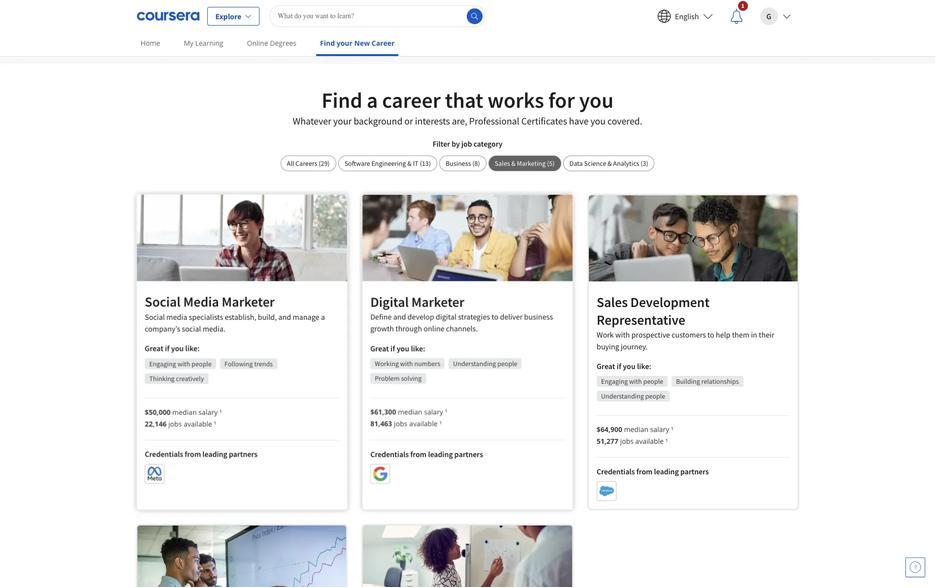 Task type: describe. For each thing, give the bounding box(es) containing it.
all careers (29)
[[287, 159, 330, 168]]

per
[[699, 6, 710, 16]]

sales operations specialist image
[[137, 526, 346, 588]]

trends
[[254, 359, 273, 368]]

find your new career
[[320, 38, 395, 48]]

median for define
[[398, 407, 423, 417]]

fields¹
[[254, 13, 275, 23]]

define
[[371, 312, 392, 322]]

develop
[[408, 312, 435, 322]]

with for representative
[[629, 377, 642, 386]]

media
[[166, 312, 187, 322]]

0 horizontal spatial understanding people
[[453, 360, 518, 368]]

problem
[[375, 374, 400, 383]]

engineering
[[372, 159, 406, 168]]

covered.
[[608, 115, 643, 127]]

$50,000 median salary ¹ 22,146 jobs available ¹
[[144, 408, 222, 429]]

with for marketer
[[177, 359, 190, 368]]

digital
[[436, 312, 457, 322]]

and inside digital marketer define and develop digital strategies to deliver business growth through online channels.
[[394, 312, 406, 322]]

works
[[488, 87, 544, 114]]

my learning
[[184, 38, 223, 48]]

a inside the 'social media marketer social media specialists establish, build, and manage a company's social media.'
[[321, 312, 325, 322]]

you right have
[[591, 115, 606, 127]]

professional inside 'job openings across entry-level professional certificate fields¹'
[[279, 1, 319, 11]]

(3)
[[641, 159, 648, 168]]

business
[[524, 312, 553, 322]]

degrees
[[270, 38, 297, 48]]

(29)
[[319, 159, 330, 168]]

people left the building
[[643, 377, 663, 386]]

help
[[716, 330, 731, 340]]

build,
[[258, 312, 277, 322]]

certificates
[[521, 115, 567, 127]]

81,463
[[371, 419, 393, 429]]

partners for digital marketer
[[455, 449, 483, 459]]

online degrees
[[247, 38, 297, 48]]

level inside 'average rating given by 200,000+ global learners enrolled in an entry-level professional certificate²'
[[453, 18, 469, 28]]

(5)
[[547, 159, 555, 168]]

find a career that works for you whatever your background or interests are, professional certificates have you covered.
[[293, 87, 643, 127]]

if for social media marketer
[[164, 344, 169, 353]]

1 vertical spatial job
[[461, 139, 472, 149]]

openings
[[187, 1, 217, 11]]

salary for define
[[425, 407, 444, 417]]

credentials from leading partners for representative
[[597, 467, 709, 477]]

2 social from the top
[[144, 312, 164, 322]]

manage
[[293, 312, 320, 322]]

22,146
[[144, 420, 166, 429]]

digital marketer define and develop digital strategies to deliver business growth through online channels.
[[371, 294, 553, 334]]

prospective
[[632, 330, 670, 340]]

channels.
[[446, 324, 478, 334]]

for
[[549, 87, 575, 114]]

building
[[676, 377, 700, 386]]

new
[[354, 38, 370, 48]]

g button
[[752, 0, 799, 32]]

english
[[675, 11, 699, 21]]

work
[[597, 330, 614, 340]]

business (8)
[[446, 159, 480, 168]]

sales for development
[[597, 294, 628, 311]]

people up creatively
[[191, 359, 211, 368]]

Sales & Marketing (5) button
[[489, 156, 561, 171]]

with for define
[[401, 360, 413, 368]]

relationships
[[702, 377, 739, 386]]

entry- inside 'average rating given by 200,000+ global learners enrolled in an entry-level professional certificate²'
[[433, 18, 453, 28]]

in inside 'average rating given by 200,000+ global learners enrolled in an entry-level professional certificate²'
[[415, 18, 422, 28]]

are,
[[452, 115, 467, 127]]

by inside 'average rating given by 200,000+ global learners enrolled in an entry-level professional certificate²'
[[457, 6, 465, 16]]

of flexible study per week³
[[645, 6, 731, 16]]

leading for marketer
[[202, 450, 227, 460]]

Business (8) button
[[439, 156, 487, 171]]

following
[[224, 359, 253, 368]]

credentials from leading partners for marketer
[[144, 450, 257, 460]]

deliver
[[500, 312, 523, 322]]

their
[[759, 330, 775, 340]]

certificate²
[[512, 18, 549, 28]]

$50,000
[[144, 408, 170, 417]]

find your new career link
[[316, 32, 399, 56]]

partners for sales development representative
[[681, 467, 709, 477]]

great if you like: for digital
[[371, 344, 426, 354]]

2 & from the left
[[512, 159, 516, 168]]

it
[[413, 159, 419, 168]]

1 button
[[721, 0, 752, 32]]

analytics
[[613, 159, 639, 168]]

enrolled
[[386, 18, 414, 28]]

you for sales development representative
[[623, 362, 636, 371]]

marketing analyst image
[[363, 526, 572, 588]]

journey.
[[621, 342, 648, 352]]

you for social media marketer
[[171, 344, 183, 353]]

media.
[[202, 324, 225, 334]]

following trends
[[224, 359, 273, 368]]

credentials for marketer
[[144, 450, 183, 460]]

across
[[219, 1, 240, 11]]

$64,900 median salary ¹ 51,277 jobs available ¹
[[597, 425, 674, 446]]

average rating given by 200,000+ global learners enrolled in an entry-level professional certificate²
[[386, 6, 549, 28]]

you up have
[[579, 87, 614, 114]]

strategies
[[458, 312, 490, 322]]

& for data science & analytics (3)
[[608, 159, 612, 168]]

to for digital marketer
[[492, 312, 499, 322]]

like: for marketer
[[411, 344, 426, 354]]

creatively
[[176, 374, 204, 383]]

category
[[474, 139, 503, 149]]

data science & analytics (3)
[[570, 159, 648, 168]]

working with numbers
[[375, 360, 441, 368]]

marketer inside the 'social media marketer social media specialists establish, build, and manage a company's social media.'
[[221, 293, 275, 311]]

available for marketer
[[183, 420, 212, 429]]

in inside the sales development representative work with prospective customers to help them in their buying journey.
[[751, 330, 758, 340]]

job openings across entry-level professional certificate fields¹
[[175, 1, 319, 23]]

median for representative
[[624, 425, 649, 434]]

flexible
[[653, 6, 677, 16]]

jobs for marketer
[[168, 420, 181, 429]]

$61,300
[[371, 407, 397, 417]]

(8)
[[473, 159, 480, 168]]

your inside find a career that works for you whatever your background or interests are, professional certificates have you covered.
[[333, 115, 352, 127]]

partners for social media marketer
[[229, 450, 257, 460]]

salary for marketer
[[198, 408, 217, 417]]

problem solving
[[375, 374, 422, 383]]

available for representative
[[636, 437, 664, 446]]

thinking creatively
[[149, 374, 204, 383]]

option group containing all careers (29)
[[281, 156, 655, 171]]

1
[[742, 2, 745, 9]]

online
[[424, 324, 445, 334]]

data
[[570, 159, 583, 168]]

customers
[[672, 330, 706, 340]]

online degrees link
[[243, 32, 300, 54]]

available for define
[[410, 419, 438, 429]]

g
[[767, 11, 772, 21]]



Task type: locate. For each thing, give the bounding box(es) containing it.
you for digital marketer
[[397, 344, 410, 354]]

1 vertical spatial entry-
[[433, 18, 453, 28]]

software
[[345, 159, 370, 168]]

level down the given
[[453, 18, 469, 28]]

$61,300 median salary ¹ 81,463 jobs available ¹
[[371, 407, 448, 429]]

if down company's on the bottom left
[[164, 344, 169, 353]]

0 horizontal spatial sales
[[495, 159, 510, 168]]

sales development representative image
[[589, 196, 798, 282]]

job up business (8)
[[461, 139, 472, 149]]

1 horizontal spatial great if you like:
[[371, 344, 426, 354]]

understanding up '$64,900'
[[601, 392, 644, 401]]

jobs right 81,463
[[394, 419, 408, 429]]

200,000+
[[466, 6, 496, 16]]

1 horizontal spatial great
[[371, 344, 389, 354]]

global
[[497, 6, 518, 16]]

social media marketer social media specialists establish, build, and manage a company's social media.
[[144, 293, 325, 334]]

great down buying
[[597, 362, 615, 371]]

0 vertical spatial entry-
[[242, 1, 262, 11]]

1 social from the top
[[144, 293, 180, 311]]

engaging with people down journey.
[[601, 377, 663, 386]]

if up working
[[391, 344, 396, 354]]

0 vertical spatial engaging
[[149, 359, 176, 368]]

2 horizontal spatial partners
[[681, 467, 709, 477]]

2 horizontal spatial if
[[617, 362, 622, 371]]

building relationships
[[676, 377, 739, 386]]

from for representative
[[637, 467, 653, 477]]

growth
[[371, 324, 394, 334]]

credentials from leading partners down $61,300 median salary ¹ 81,463 jobs available ¹
[[371, 449, 483, 459]]

by right filter
[[452, 139, 460, 149]]

1 horizontal spatial from
[[411, 449, 427, 459]]

great if you like: down journey.
[[597, 362, 652, 371]]

home
[[141, 38, 160, 48]]

1 horizontal spatial like:
[[411, 344, 426, 354]]

you up working with numbers
[[397, 344, 410, 354]]

1 horizontal spatial credentials
[[371, 449, 409, 459]]

online
[[247, 38, 268, 48]]

0 vertical spatial to
[[492, 312, 499, 322]]

through
[[396, 324, 422, 334]]

engaging up thinking
[[149, 359, 176, 368]]

you
[[579, 87, 614, 114], [591, 115, 606, 127], [171, 344, 183, 353], [397, 344, 410, 354], [623, 362, 636, 371]]

sales inside button
[[495, 159, 510, 168]]

marketing
[[517, 159, 546, 168]]

solving
[[401, 374, 422, 383]]

0 horizontal spatial from
[[184, 450, 201, 460]]

2 horizontal spatial salary
[[650, 425, 669, 434]]

engaging with people for media
[[149, 359, 211, 368]]

1 horizontal spatial entry-
[[433, 18, 453, 28]]

from down $61,300 median salary ¹ 81,463 jobs available ¹
[[411, 449, 427, 459]]

jobs inside $64,900 median salary ¹ 51,277 jobs available ¹
[[620, 437, 634, 446]]

2 horizontal spatial available
[[636, 437, 664, 446]]

great if you like:
[[144, 344, 199, 353], [371, 344, 426, 354], [597, 362, 652, 371]]

0 horizontal spatial great
[[144, 344, 163, 353]]

credentials down 81,463
[[371, 449, 409, 459]]

available inside $61,300 median salary ¹ 81,463 jobs available ¹
[[410, 419, 438, 429]]

1 vertical spatial a
[[321, 312, 325, 322]]

great down company's on the bottom left
[[144, 344, 163, 353]]

available right 81,463
[[410, 419, 438, 429]]

whatever
[[293, 115, 331, 127]]

understanding people down the channels. at bottom
[[453, 360, 518, 368]]

to left deliver
[[492, 312, 499, 322]]

1 vertical spatial understanding people
[[601, 392, 666, 401]]

career
[[382, 87, 441, 114]]

numbers
[[415, 360, 441, 368]]

1 vertical spatial understanding
[[601, 392, 644, 401]]

leading down $61,300 median salary ¹ 81,463 jobs available ¹
[[428, 449, 453, 459]]

available right the "51,277"
[[636, 437, 664, 446]]

software engineering & it (13)
[[345, 159, 431, 168]]

marketer up establish,
[[221, 293, 275, 311]]

0 horizontal spatial marketer
[[221, 293, 275, 311]]

engaging for social media marketer
[[149, 359, 176, 368]]

0 horizontal spatial partners
[[229, 450, 257, 460]]

jobs right 22,146
[[168, 420, 181, 429]]

2 horizontal spatial median
[[624, 425, 649, 434]]

a up background
[[367, 87, 378, 114]]

credentials for representative
[[597, 467, 635, 477]]

credentials from leading partners for define
[[371, 449, 483, 459]]

0 horizontal spatial available
[[183, 420, 212, 429]]

salary inside $50,000 median salary ¹ 22,146 jobs available ¹
[[198, 408, 217, 417]]

0 horizontal spatial jobs
[[168, 420, 181, 429]]

& inside button
[[608, 159, 612, 168]]

week³
[[711, 6, 731, 16]]

1 vertical spatial professional
[[470, 18, 511, 28]]

sales down category
[[495, 159, 510, 168]]

a right 'manage'
[[321, 312, 325, 322]]

0 horizontal spatial salary
[[198, 408, 217, 417]]

option group
[[281, 156, 655, 171]]

& left marketing
[[512, 159, 516, 168]]

1 horizontal spatial partners
[[455, 449, 483, 459]]

1 horizontal spatial median
[[398, 407, 423, 417]]

engaging for sales development representative
[[601, 377, 628, 386]]

social up company's on the bottom left
[[144, 312, 164, 322]]

0 horizontal spatial level
[[262, 1, 277, 11]]

1 vertical spatial sales
[[597, 294, 628, 311]]

you down journey.
[[623, 362, 636, 371]]

sales for &
[[495, 159, 510, 168]]

1 vertical spatial by
[[452, 139, 460, 149]]

leading down $64,900 median salary ¹ 51,277 jobs available ¹ at the right of page
[[654, 467, 679, 477]]

0 horizontal spatial great if you like:
[[144, 344, 199, 353]]

job inside 'job openings across entry-level professional certificate fields¹'
[[175, 1, 185, 11]]

0 horizontal spatial if
[[164, 344, 169, 353]]

great if you like: for social
[[144, 344, 199, 353]]

leading for define
[[428, 449, 453, 459]]

media
[[183, 293, 219, 311]]

social
[[144, 293, 180, 311], [144, 312, 164, 322]]

social
[[181, 324, 201, 334]]

company's
[[144, 324, 180, 334]]

like: for media
[[185, 344, 199, 353]]

to left help
[[708, 330, 715, 340]]

with up creatively
[[177, 359, 190, 368]]

filter by job category
[[433, 139, 503, 149]]

0 horizontal spatial to
[[492, 312, 499, 322]]

like: down social
[[185, 344, 199, 353]]

working
[[375, 360, 399, 368]]

1 horizontal spatial in
[[751, 330, 758, 340]]

that
[[445, 87, 484, 114]]

1 horizontal spatial if
[[391, 344, 396, 354]]

1 horizontal spatial and
[[394, 312, 406, 322]]

0 horizontal spatial in
[[415, 18, 422, 28]]

from
[[411, 449, 427, 459], [184, 450, 201, 460], [637, 467, 653, 477]]

median inside $64,900 median salary ¹ 51,277 jobs available ¹
[[624, 425, 649, 434]]

0 vertical spatial by
[[457, 6, 465, 16]]

jobs inside $50,000 median salary ¹ 22,146 jobs available ¹
[[168, 420, 181, 429]]

jobs
[[394, 419, 408, 429], [168, 420, 181, 429], [620, 437, 634, 446]]

professional inside find a career that works for you whatever your background or interests are, professional certificates have you covered.
[[469, 115, 520, 127]]

level inside 'job openings across entry-level professional certificate fields¹'
[[262, 1, 277, 11]]

like: for development
[[637, 362, 652, 371]]

like: down journey.
[[637, 362, 652, 371]]

and inside the 'social media marketer social media specialists establish, build, and manage a company's social media.'
[[278, 312, 291, 322]]

a
[[367, 87, 378, 114], [321, 312, 325, 322]]

understanding down the channels. at bottom
[[453, 360, 496, 368]]

social up media
[[144, 293, 180, 311]]

1 horizontal spatial engaging with people
[[601, 377, 663, 386]]

and right build,
[[278, 312, 291, 322]]

specialists
[[188, 312, 223, 322]]

your
[[337, 38, 353, 48], [333, 115, 352, 127]]

your right whatever
[[333, 115, 352, 127]]

1 vertical spatial your
[[333, 115, 352, 127]]

salary for representative
[[650, 425, 669, 434]]

0 vertical spatial level
[[262, 1, 277, 11]]

learners
[[519, 6, 546, 16]]

$64,900
[[597, 425, 623, 434]]

find inside find a career that works for you whatever your background or interests are, professional certificates have you covered.
[[322, 87, 363, 114]]

my learning link
[[180, 32, 227, 54]]

rating
[[417, 6, 436, 16]]

development
[[631, 294, 710, 311]]

1 horizontal spatial jobs
[[394, 419, 408, 429]]

digital marketer image
[[363, 196, 572, 282]]

great up working
[[371, 344, 389, 354]]

great for sales development representative
[[597, 362, 615, 371]]

credentials from leading partners down $50,000 median salary ¹ 22,146 jobs available ¹
[[144, 450, 257, 460]]

1 horizontal spatial level
[[453, 18, 469, 28]]

1 horizontal spatial sales
[[597, 294, 628, 311]]

credentials down the "51,277"
[[597, 467, 635, 477]]

salary
[[425, 407, 444, 417], [198, 408, 217, 417], [650, 425, 669, 434]]

in left their
[[751, 330, 758, 340]]

explore
[[216, 11, 241, 21]]

0 vertical spatial in
[[415, 18, 422, 28]]

jobs right the "51,277"
[[620, 437, 634, 446]]

background
[[354, 115, 403, 127]]

my
[[184, 38, 194, 48]]

All Careers (29) button
[[281, 156, 336, 171]]

median right $61,300
[[398, 407, 423, 417]]

0 horizontal spatial credentials from leading partners
[[144, 450, 257, 460]]

entry- up fields¹
[[242, 1, 262, 11]]

1 horizontal spatial marketer
[[412, 294, 465, 311]]

1 horizontal spatial a
[[367, 87, 378, 114]]

1 vertical spatial to
[[708, 330, 715, 340]]

1 vertical spatial engaging with people
[[601, 377, 663, 386]]

partners
[[455, 449, 483, 459], [229, 450, 257, 460], [681, 467, 709, 477]]

2 horizontal spatial jobs
[[620, 437, 634, 446]]

& for software engineering & it (13)
[[408, 159, 412, 168]]

with up the solving
[[401, 360, 413, 368]]

0 horizontal spatial like:
[[185, 344, 199, 353]]

Software Engineering & IT (13) button
[[338, 156, 437, 171]]

0 horizontal spatial &
[[408, 159, 412, 168]]

1 vertical spatial engaging
[[601, 377, 628, 386]]

thinking
[[149, 374, 174, 383]]

from down $64,900 median salary ¹ 51,277 jobs available ¹ at the right of page
[[637, 467, 653, 477]]

median for marketer
[[172, 408, 196, 417]]

0 horizontal spatial and
[[278, 312, 291, 322]]

1 vertical spatial level
[[453, 18, 469, 28]]

0 vertical spatial your
[[337, 38, 353, 48]]

with up journey.
[[616, 330, 630, 340]]

0 horizontal spatial understanding
[[453, 360, 496, 368]]

What do you want to learn? text field
[[270, 5, 486, 27]]

marketer
[[221, 293, 275, 311], [412, 294, 465, 311]]

find
[[320, 38, 335, 48], [322, 87, 363, 114]]

(13)
[[420, 159, 431, 168]]

if for sales development representative
[[617, 362, 622, 371]]

understanding
[[453, 360, 496, 368], [601, 392, 644, 401]]

available right 22,146
[[183, 420, 212, 429]]

0 vertical spatial engaging with people
[[149, 359, 211, 368]]

2 horizontal spatial credentials
[[597, 467, 635, 477]]

1 horizontal spatial understanding people
[[601, 392, 666, 401]]

filter
[[433, 139, 450, 149]]

engaging down buying
[[601, 377, 628, 386]]

home link
[[137, 32, 164, 54]]

jobs for representative
[[620, 437, 634, 446]]

median right '$64,900'
[[624, 425, 649, 434]]

entry- inside 'job openings across entry-level professional certificate fields¹'
[[242, 1, 262, 11]]

2 vertical spatial professional
[[469, 115, 520, 127]]

Data Science & Analytics (3) button
[[563, 156, 655, 171]]

jobs inside $61,300 median salary ¹ 81,463 jobs available ¹
[[394, 419, 408, 429]]

0 horizontal spatial a
[[321, 312, 325, 322]]

&
[[408, 159, 412, 168], [512, 159, 516, 168], [608, 159, 612, 168]]

0 horizontal spatial credentials
[[144, 450, 183, 460]]

0 horizontal spatial leading
[[202, 450, 227, 460]]

average
[[389, 6, 415, 16]]

jobs for define
[[394, 419, 408, 429]]

0 vertical spatial professional
[[279, 1, 319, 11]]

0 vertical spatial sales
[[495, 159, 510, 168]]

0 vertical spatial social
[[144, 293, 180, 311]]

credentials for define
[[371, 449, 409, 459]]

people up $64,900 median salary ¹ 51,277 jobs available ¹ at the right of page
[[646, 392, 666, 401]]

0 horizontal spatial entry-
[[242, 1, 262, 11]]

great
[[144, 344, 163, 353], [371, 344, 389, 354], [597, 362, 615, 371]]

them
[[732, 330, 750, 340]]

& right science
[[608, 159, 612, 168]]

to for sales development representative
[[708, 330, 715, 340]]

1 horizontal spatial &
[[512, 159, 516, 168]]

professional up category
[[469, 115, 520, 127]]

leading for representative
[[654, 467, 679, 477]]

from for marketer
[[184, 450, 201, 460]]

leading down $50,000 median salary ¹ 22,146 jobs available ¹
[[202, 450, 227, 460]]

0 horizontal spatial engaging with people
[[149, 359, 211, 368]]

available
[[410, 419, 438, 429], [183, 420, 212, 429], [636, 437, 664, 446]]

entry- down the given
[[433, 18, 453, 28]]

sales
[[495, 159, 510, 168], [597, 294, 628, 311]]

2 horizontal spatial great if you like:
[[597, 362, 652, 371]]

1 horizontal spatial understanding
[[601, 392, 644, 401]]

great if you like: down company's on the bottom left
[[144, 344, 199, 353]]

0 vertical spatial a
[[367, 87, 378, 114]]

1 vertical spatial in
[[751, 330, 758, 340]]

None search field
[[270, 5, 486, 27]]

2 horizontal spatial credentials from leading partners
[[597, 467, 709, 477]]

available inside $64,900 median salary ¹ 51,277 jobs available ¹
[[636, 437, 664, 446]]

credentials down 22,146
[[144, 450, 183, 460]]

engaging
[[149, 359, 176, 368], [601, 377, 628, 386]]

0 vertical spatial understanding
[[453, 360, 496, 368]]

1 vertical spatial find
[[322, 87, 363, 114]]

3 & from the left
[[608, 159, 612, 168]]

& left it
[[408, 159, 412, 168]]

0 vertical spatial understanding people
[[453, 360, 518, 368]]

level
[[262, 1, 277, 11], [453, 18, 469, 28]]

if for digital marketer
[[391, 344, 396, 354]]

interests
[[415, 115, 450, 127]]

with inside the sales development representative work with prospective customers to help them in their buying journey.
[[616, 330, 630, 340]]

0 vertical spatial find
[[320, 38, 335, 48]]

to inside digital marketer define and develop digital strategies to deliver business growth through online channels.
[[492, 312, 499, 322]]

find for a
[[322, 87, 363, 114]]

job left openings
[[175, 1, 185, 11]]

level up fields¹
[[262, 1, 277, 11]]

1 vertical spatial social
[[144, 312, 164, 322]]

find up whatever
[[322, 87, 363, 114]]

from for define
[[411, 449, 427, 459]]

understanding people up $64,900 median salary ¹ 51,277 jobs available ¹ at the right of page
[[601, 392, 666, 401]]

a inside find a career that works for you whatever your background or interests are, professional certificates have you covered.
[[367, 87, 378, 114]]

by right the given
[[457, 6, 465, 16]]

1 horizontal spatial salary
[[425, 407, 444, 417]]

available inside $50,000 median salary ¹ 22,146 jobs available ¹
[[183, 420, 212, 429]]

1 horizontal spatial engaging
[[601, 377, 628, 386]]

in
[[415, 18, 422, 28], [751, 330, 758, 340]]

great if you like: for sales
[[597, 362, 652, 371]]

median inside $61,300 median salary ¹ 81,463 jobs available ¹
[[398, 407, 423, 417]]

credentials from leading partners down $64,900 median salary ¹ 51,277 jobs available ¹ at the right of page
[[597, 467, 709, 477]]

sales & marketing (5)
[[495, 159, 555, 168]]

you down social
[[171, 344, 183, 353]]

social media marketer image
[[136, 194, 347, 281]]

find for your
[[320, 38, 335, 48]]

2 horizontal spatial like:
[[637, 362, 652, 371]]

people down deliver
[[498, 360, 518, 368]]

science
[[584, 159, 606, 168]]

salary inside $64,900 median salary ¹ 51,277 jobs available ¹
[[650, 425, 669, 434]]

engaging with people for development
[[601, 377, 663, 386]]

from down $50,000 median salary ¹ 22,146 jobs available ¹
[[184, 450, 201, 460]]

marketer up digital
[[412, 294, 465, 311]]

career
[[372, 38, 395, 48]]

an
[[423, 18, 431, 28]]

english button
[[650, 0, 721, 32]]

find left new
[[320, 38, 335, 48]]

your left new
[[337, 38, 353, 48]]

professional up degrees
[[279, 1, 319, 11]]

engaging with people up thinking creatively
[[149, 359, 211, 368]]

and up through
[[394, 312, 406, 322]]

1 horizontal spatial to
[[708, 330, 715, 340]]

sales up work at bottom right
[[597, 294, 628, 311]]

help center image
[[910, 562, 922, 574]]

median right $50,000
[[172, 408, 196, 417]]

great for digital marketer
[[371, 344, 389, 354]]

2 horizontal spatial great
[[597, 362, 615, 371]]

1 horizontal spatial available
[[410, 419, 438, 429]]

have
[[569, 115, 589, 127]]

1 horizontal spatial leading
[[428, 449, 453, 459]]

like: up numbers
[[411, 344, 426, 354]]

2 horizontal spatial leading
[[654, 467, 679, 477]]

1 & from the left
[[408, 159, 412, 168]]

study
[[679, 6, 697, 16]]

professional inside 'average rating given by 200,000+ global learners enrolled in an entry-level professional certificate²'
[[470, 18, 511, 28]]

0 horizontal spatial median
[[172, 408, 196, 417]]

professional down 200,000+
[[470, 18, 511, 28]]

0 vertical spatial job
[[175, 1, 185, 11]]

credentials from leading partners
[[371, 449, 483, 459], [144, 450, 257, 460], [597, 467, 709, 477]]

sales inside the sales development representative work with prospective customers to help them in their buying journey.
[[597, 294, 628, 311]]

to inside the sales development representative work with prospective customers to help them in their buying journey.
[[708, 330, 715, 340]]

of
[[645, 6, 652, 16]]

1 horizontal spatial job
[[461, 139, 472, 149]]

1 horizontal spatial credentials from leading partners
[[371, 449, 483, 459]]

if down buying
[[617, 362, 622, 371]]

salary inside $61,300 median salary ¹ 81,463 jobs available ¹
[[425, 407, 444, 417]]

coursera image
[[137, 8, 199, 24]]

with down journey.
[[629, 377, 642, 386]]

or
[[405, 115, 413, 127]]

2 horizontal spatial from
[[637, 467, 653, 477]]

great if you like: up working with numbers
[[371, 344, 426, 354]]

people
[[191, 359, 211, 368], [498, 360, 518, 368], [643, 377, 663, 386], [646, 392, 666, 401]]

in left an
[[415, 18, 422, 28]]

great for social media marketer
[[144, 344, 163, 353]]

0 horizontal spatial engaging
[[149, 359, 176, 368]]

marketer inside digital marketer define and develop digital strategies to deliver business growth through online channels.
[[412, 294, 465, 311]]

median inside $50,000 median salary ¹ 22,146 jobs available ¹
[[172, 408, 196, 417]]

0 horizontal spatial job
[[175, 1, 185, 11]]



Task type: vqa. For each thing, say whether or not it's contained in the screenshot.


